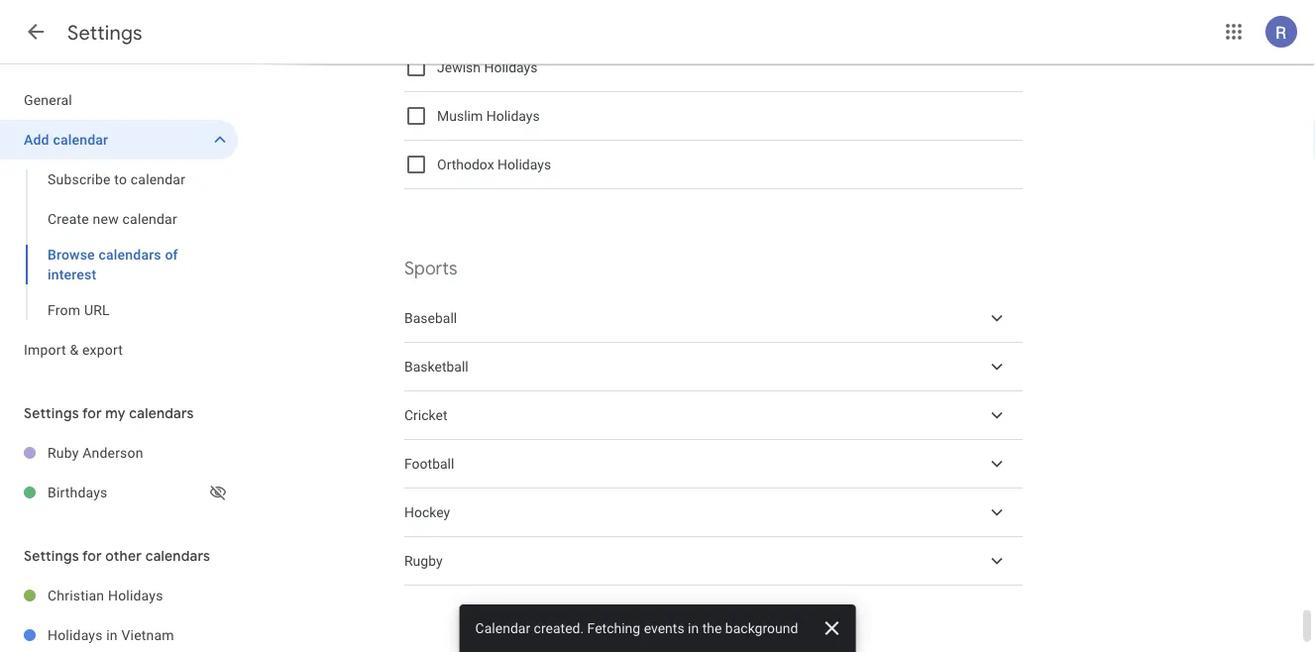 Task type: describe. For each thing, give the bounding box(es) containing it.
calendars inside browse calendars of interest
[[99, 246, 161, 263]]

orthodox holidays
[[437, 156, 551, 173]]

hockey
[[405, 504, 450, 521]]

in inside tree item
[[106, 627, 118, 644]]

tree containing general
[[0, 80, 238, 370]]

rugby
[[405, 553, 443, 569]]

birthdays link
[[48, 473, 206, 513]]

settings for other calendars
[[24, 547, 210, 565]]

muslim holidays
[[437, 108, 540, 124]]

baseball
[[405, 310, 457, 326]]

baseball tree item
[[405, 295, 1023, 343]]

background
[[726, 620, 799, 637]]

christian
[[48, 588, 104, 604]]

holidays in vietnam
[[48, 627, 174, 644]]

go back image
[[24, 20, 48, 44]]

holidays for orthodox holidays
[[498, 156, 551, 173]]

to
[[114, 171, 127, 187]]

football
[[405, 456, 455, 472]]

calendar for create new calendar
[[122, 211, 177, 227]]

1 horizontal spatial in
[[688, 620, 699, 637]]

vietnam
[[121, 627, 174, 644]]

add calendar
[[24, 131, 108, 148]]

settings for my calendars
[[24, 405, 194, 422]]

my
[[105, 405, 126, 422]]

created.
[[534, 620, 584, 637]]

holidays inside holidays in vietnam link
[[48, 627, 103, 644]]

group containing subscribe to calendar
[[0, 160, 238, 330]]

for for other
[[82, 547, 102, 565]]

general
[[24, 92, 72, 108]]

jewish
[[437, 59, 481, 76]]

other
[[105, 547, 142, 565]]

import
[[24, 342, 66, 358]]

calendar for subscribe to calendar
[[131, 171, 186, 187]]

calendar inside tree item
[[53, 131, 108, 148]]

anderson
[[83, 445, 143, 461]]

new
[[93, 211, 119, 227]]

holidays for jewish holidays
[[484, 59, 538, 76]]

export
[[82, 342, 123, 358]]

ruby anderson tree item
[[0, 433, 238, 473]]

create
[[48, 211, 89, 227]]

sports
[[405, 257, 458, 280]]

settings for other calendars tree
[[0, 576, 238, 652]]

muslim
[[437, 108, 483, 124]]

calendar
[[476, 620, 531, 637]]

settings for my calendars tree
[[0, 433, 238, 513]]

browse calendars of interest
[[48, 246, 178, 283]]

settings heading
[[67, 20, 143, 45]]



Task type: locate. For each thing, give the bounding box(es) containing it.
for left my
[[82, 405, 102, 422]]

jewish holidays
[[437, 59, 538, 76]]

browse
[[48, 246, 95, 263]]

0 horizontal spatial in
[[106, 627, 118, 644]]

group
[[0, 160, 238, 330]]

birthdays tree item
[[0, 473, 238, 513]]

1 vertical spatial settings
[[24, 405, 79, 422]]

ruby anderson
[[48, 445, 143, 461]]

hockey tree item
[[405, 489, 1023, 537]]

christian holidays
[[48, 588, 163, 604]]

of
[[165, 246, 178, 263]]

calendars right my
[[129, 405, 194, 422]]

holidays inside christian holidays link
[[108, 588, 163, 604]]

calendar up subscribe
[[53, 131, 108, 148]]

tree
[[0, 80, 238, 370]]

2 vertical spatial calendar
[[122, 211, 177, 227]]

settings for settings for my calendars
[[24, 405, 79, 422]]

calendars
[[99, 246, 161, 263], [129, 405, 194, 422], [145, 547, 210, 565]]

calendar up of
[[122, 211, 177, 227]]

settings for settings
[[67, 20, 143, 45]]

christian holidays tree item
[[0, 576, 238, 616]]

rugby tree item
[[405, 537, 1023, 586]]

events
[[644, 620, 685, 637]]

holidays for christian holidays
[[108, 588, 163, 604]]

2 vertical spatial settings
[[24, 547, 79, 565]]

0 vertical spatial calendars
[[99, 246, 161, 263]]

basketball
[[405, 359, 469, 375]]

for left other
[[82, 547, 102, 565]]

settings right go back 'image'
[[67, 20, 143, 45]]

0 vertical spatial settings
[[67, 20, 143, 45]]

ruby
[[48, 445, 79, 461]]

for
[[82, 405, 102, 422], [82, 547, 102, 565]]

subscribe to calendar
[[48, 171, 186, 187]]

cricket tree item
[[405, 392, 1023, 440]]

holidays right orthodox
[[498, 156, 551, 173]]

holidays in vietnam link
[[48, 616, 238, 652]]

1 vertical spatial for
[[82, 547, 102, 565]]

calendars up christian holidays link
[[145, 547, 210, 565]]

1 vertical spatial calendar
[[131, 171, 186, 187]]

holidays for muslim holidays
[[487, 108, 540, 124]]

settings up ruby
[[24, 405, 79, 422]]

football tree item
[[405, 440, 1023, 489]]

holidays
[[484, 59, 538, 76], [487, 108, 540, 124], [498, 156, 551, 173], [108, 588, 163, 604], [48, 627, 103, 644]]

calendar created. fetching events in the background
[[476, 620, 799, 637]]

holidays up holidays in vietnam link
[[108, 588, 163, 604]]

in
[[688, 620, 699, 637], [106, 627, 118, 644]]

holidays down christian
[[48, 627, 103, 644]]

christian holidays link
[[48, 576, 238, 616]]

orthodox
[[437, 156, 494, 173]]

holidays right jewish
[[484, 59, 538, 76]]

fetching
[[588, 620, 641, 637]]

1 vertical spatial calendars
[[129, 405, 194, 422]]

subscribe
[[48, 171, 111, 187]]

2 for from the top
[[82, 547, 102, 565]]

holidays up orthodox holidays
[[487, 108, 540, 124]]

in left vietnam
[[106, 627, 118, 644]]

holidays in vietnam tree item
[[0, 616, 238, 652]]

the
[[703, 620, 722, 637]]

birthdays
[[48, 484, 108, 501]]

0 vertical spatial for
[[82, 405, 102, 422]]

settings up christian
[[24, 547, 79, 565]]

for for my
[[82, 405, 102, 422]]

calendars down create new calendar
[[99, 246, 161, 263]]

settings for settings for other calendars
[[24, 547, 79, 565]]

calendars for other
[[145, 547, 210, 565]]

from url
[[48, 302, 110, 318]]

from
[[48, 302, 81, 318]]

url
[[84, 302, 110, 318]]

&
[[70, 342, 79, 358]]

calendar right to at the top left
[[131, 171, 186, 187]]

create new calendar
[[48, 211, 177, 227]]

1 for from the top
[[82, 405, 102, 422]]

basketball tree item
[[405, 343, 1023, 392]]

calendars for my
[[129, 405, 194, 422]]

interest
[[48, 266, 97, 283]]

add calendar tree item
[[0, 120, 238, 160]]

in left "the"
[[688, 620, 699, 637]]

settings
[[67, 20, 143, 45], [24, 405, 79, 422], [24, 547, 79, 565]]

0 vertical spatial calendar
[[53, 131, 108, 148]]

2 vertical spatial calendars
[[145, 547, 210, 565]]

add
[[24, 131, 49, 148]]

cricket
[[405, 407, 448, 424]]

import & export
[[24, 342, 123, 358]]

calendar
[[53, 131, 108, 148], [131, 171, 186, 187], [122, 211, 177, 227]]



Task type: vqa. For each thing, say whether or not it's contained in the screenshot.
the leftmost guest
no



